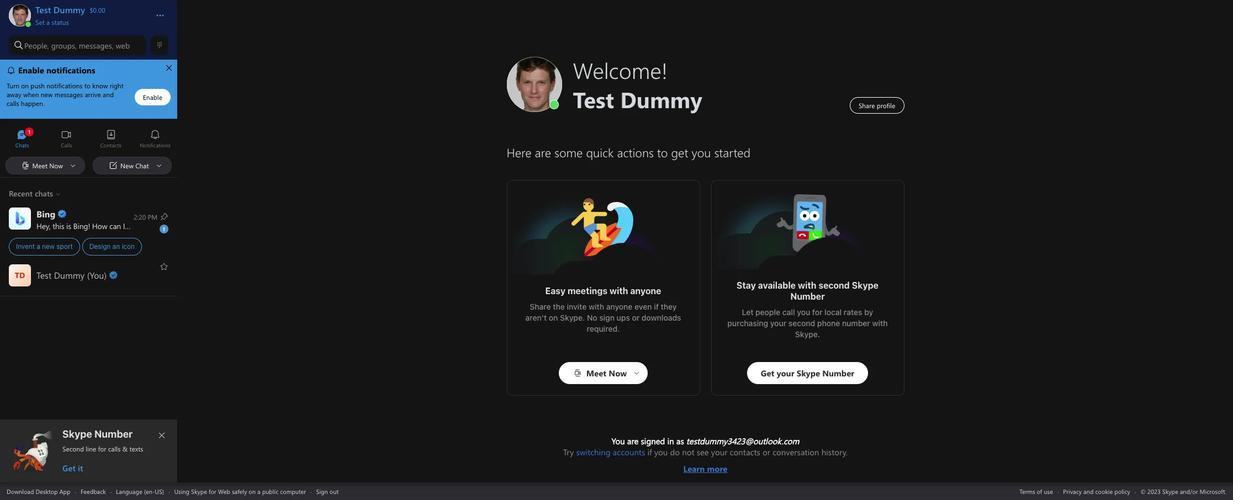 Task type: describe. For each thing, give the bounding box(es) containing it.
(en-
[[144, 488, 155, 496]]

using skype for web safely on a public computer link
[[174, 488, 306, 496]]

phone
[[818, 319, 841, 328]]

get it
[[62, 463, 83, 474]]

by
[[865, 308, 874, 317]]

you
[[612, 436, 625, 447]]

privacy and cookie policy
[[1064, 488, 1131, 496]]

on inside the share the invite with anyone even if they aren't on skype. no sign ups or downloads required.
[[549, 313, 558, 323]]

with inside the share the invite with anyone even if they aren't on skype. no sign ups or downloads required.
[[589, 302, 605, 312]]

sport
[[57, 243, 73, 251]]

design an icon
[[89, 243, 135, 251]]

language (en-us) link
[[116, 488, 164, 496]]

sign
[[316, 488, 328, 496]]

skype number element
[[9, 429, 169, 474]]

second line for calls & texts
[[62, 445, 143, 454]]

required.
[[587, 324, 620, 334]]

status
[[52, 18, 69, 27]]

language
[[116, 488, 142, 496]]

a for set
[[46, 18, 50, 27]]

skype number
[[62, 429, 133, 440]]

hey, this is bing ! how can i help you today?
[[36, 221, 182, 231]]

can
[[109, 221, 121, 231]]

number inside "element"
[[94, 429, 133, 440]]

language (en-us)
[[116, 488, 164, 496]]

ups
[[617, 313, 630, 323]]

set
[[35, 18, 45, 27]]

calls
[[108, 445, 121, 454]]

get
[[62, 463, 76, 474]]

or inside the share the invite with anyone even if they aren't on skype. no sign ups or downloads required.
[[632, 313, 640, 323]]

terms of use link
[[1020, 488, 1054, 496]]

aren't
[[526, 313, 547, 323]]

using
[[174, 488, 190, 496]]

let
[[742, 308, 754, 317]]

privacy and cookie policy link
[[1064, 488, 1131, 496]]

or inside try switching accounts if you do not see your contacts or conversation history. learn more
[[763, 447, 771, 458]]

for for using skype for web safely on a public computer
[[209, 488, 216, 496]]

even
[[635, 302, 652, 312]]

switching
[[577, 447, 611, 458]]

use
[[1045, 488, 1054, 496]]

safely
[[232, 488, 247, 496]]

second inside stay available with second skype number
[[819, 281, 850, 291]]

set a status button
[[35, 15, 145, 27]]

terms of use
[[1020, 488, 1054, 496]]

icon
[[122, 243, 135, 251]]

second
[[62, 445, 84, 454]]

0 vertical spatial anyone
[[631, 286, 662, 296]]

terms
[[1020, 488, 1036, 496]]

set a status
[[35, 18, 69, 27]]

people, groups, messages, web button
[[9, 35, 146, 55]]

is
[[66, 221, 71, 231]]

feedback
[[81, 488, 106, 496]]

let people call you for local rates by purchasing your second phone number with skype.
[[728, 308, 890, 339]]

messages,
[[79, 40, 114, 51]]

a for invent
[[37, 243, 40, 251]]

this
[[53, 221, 64, 231]]

today?
[[158, 221, 180, 231]]

try
[[563, 447, 574, 458]]

with up ups
[[610, 286, 629, 296]]

sign
[[600, 313, 615, 323]]

learn
[[684, 464, 705, 475]]

invent
[[16, 243, 35, 251]]

local
[[825, 308, 842, 317]]

groups,
[[51, 40, 77, 51]]

and
[[1084, 488, 1094, 496]]

signed
[[641, 436, 666, 447]]

share the invite with anyone even if they aren't on skype. no sign ups or downloads required.
[[526, 302, 684, 334]]

app
[[59, 488, 70, 496]]

the
[[553, 302, 565, 312]]

invite
[[567, 302, 587, 312]]

design
[[89, 243, 111, 251]]

computer
[[280, 488, 306, 496]]

purchasing
[[728, 319, 769, 328]]

2 vertical spatial skype
[[191, 488, 207, 496]]

history.
[[822, 447, 848, 458]]

people,
[[24, 40, 49, 51]]

web
[[218, 488, 230, 496]]

stay available with second skype number
[[737, 281, 881, 302]]

do
[[671, 447, 680, 458]]

your inside let people call you for local rates by purchasing your second phone number with skype.
[[771, 319, 787, 328]]

web
[[116, 40, 130, 51]]

it
[[78, 463, 83, 474]]

download desktop app
[[7, 488, 70, 496]]

downloads
[[642, 313, 682, 323]]



Task type: vqa. For each thing, say whether or not it's contained in the screenshot.
the Number in the the 'Stay available with second Skype Number'
yes



Task type: locate. For each thing, give the bounding box(es) containing it.
0 horizontal spatial skype.
[[560, 313, 585, 323]]

1 vertical spatial if
[[648, 447, 652, 458]]

they
[[661, 302, 677, 312]]

texts
[[130, 445, 143, 454]]

accounts
[[613, 447, 646, 458]]

new
[[42, 243, 55, 251]]

2 vertical spatial for
[[209, 488, 216, 496]]

bing
[[73, 221, 88, 231]]

0 horizontal spatial if
[[648, 447, 652, 458]]

a left public
[[258, 488, 261, 496]]

0 vertical spatial number
[[791, 292, 825, 302]]

you left do
[[655, 447, 668, 458]]

2 horizontal spatial a
[[258, 488, 261, 496]]

how
[[92, 221, 107, 231]]

privacy
[[1064, 488, 1083, 496]]

try switching accounts if you do not see your contacts or conversation history. learn more
[[563, 447, 848, 475]]

on down the
[[549, 313, 558, 323]]

you inside let people call you for local rates by purchasing your second phone number with skype.
[[798, 308, 811, 317]]

1 horizontal spatial skype
[[191, 488, 207, 496]]

0 horizontal spatial skype
[[62, 429, 92, 440]]

0 vertical spatial a
[[46, 18, 50, 27]]

feedback link
[[81, 488, 106, 496]]

i
[[123, 221, 125, 231]]

people
[[756, 308, 781, 317]]

0 horizontal spatial or
[[632, 313, 640, 323]]

your
[[771, 319, 787, 328], [712, 447, 728, 458]]

1 vertical spatial a
[[37, 243, 40, 251]]

1 vertical spatial skype.
[[796, 330, 821, 339]]

if inside the share the invite with anyone even if they aren't on skype. no sign ups or downloads required.
[[654, 302, 659, 312]]

you right the help
[[143, 221, 156, 231]]

1 vertical spatial for
[[98, 445, 106, 454]]

0 vertical spatial your
[[771, 319, 787, 328]]

1 vertical spatial your
[[712, 447, 728, 458]]

1 vertical spatial on
[[249, 488, 256, 496]]

for for second line for calls & texts
[[98, 445, 106, 454]]

2 horizontal spatial skype
[[852, 281, 879, 291]]

conversation
[[773, 447, 820, 458]]

switching accounts link
[[577, 447, 646, 458]]

skype
[[852, 281, 879, 291], [62, 429, 92, 440], [191, 488, 207, 496]]

anyone inside the share the invite with anyone even if they aren't on skype. no sign ups or downloads required.
[[607, 302, 633, 312]]

us)
[[155, 488, 164, 496]]

an
[[113, 243, 120, 251]]

0 vertical spatial second
[[819, 281, 850, 291]]

0 horizontal spatial a
[[37, 243, 40, 251]]

skype right using
[[191, 488, 207, 496]]

call
[[783, 308, 796, 317]]

1 horizontal spatial for
[[209, 488, 216, 496]]

second down call
[[789, 319, 816, 328]]

whosthis
[[775, 192, 809, 203]]

0 vertical spatial for
[[813, 308, 823, 317]]

download
[[7, 488, 34, 496]]

anyone up ups
[[607, 302, 633, 312]]

if right the are
[[648, 447, 652, 458]]

in
[[668, 436, 675, 447]]

you are signed in as
[[612, 436, 687, 447]]

skype inside "element"
[[62, 429, 92, 440]]

0 horizontal spatial your
[[712, 447, 728, 458]]

out
[[330, 488, 339, 496]]

with inside let people call you for local rates by purchasing your second phone number with skype.
[[873, 319, 888, 328]]

your down call
[[771, 319, 787, 328]]

sign out
[[316, 488, 339, 496]]

0 vertical spatial or
[[632, 313, 640, 323]]

&
[[122, 445, 128, 454]]

1 horizontal spatial on
[[549, 313, 558, 323]]

for inside skype number "element"
[[98, 445, 106, 454]]

!
[[88, 221, 90, 231]]

1 horizontal spatial a
[[46, 18, 50, 27]]

download desktop app link
[[7, 488, 70, 496]]

meetings
[[568, 286, 608, 296]]

skype. inside let people call you for local rates by purchasing your second phone number with skype.
[[796, 330, 821, 339]]

1 vertical spatial anyone
[[607, 302, 633, 312]]

on right the safely
[[249, 488, 256, 496]]

2 vertical spatial you
[[655, 447, 668, 458]]

for left web at the left bottom of the page
[[209, 488, 216, 496]]

number
[[791, 292, 825, 302], [94, 429, 133, 440]]

anyone
[[631, 286, 662, 296], [607, 302, 633, 312]]

a right set
[[46, 18, 50, 27]]

your inside try switching accounts if you do not see your contacts or conversation history. learn more
[[712, 447, 728, 458]]

1 horizontal spatial skype.
[[796, 330, 821, 339]]

as
[[677, 436, 685, 447]]

or right contacts
[[763, 447, 771, 458]]

no
[[587, 313, 598, 323]]

skype up by
[[852, 281, 879, 291]]

share
[[530, 302, 551, 312]]

hey,
[[36, 221, 51, 231]]

1 horizontal spatial you
[[655, 447, 668, 458]]

with inside stay available with second skype number
[[798, 281, 817, 291]]

your right see
[[712, 447, 728, 458]]

help
[[127, 221, 141, 231]]

if
[[654, 302, 659, 312], [648, 447, 652, 458]]

2 horizontal spatial for
[[813, 308, 823, 317]]

1 horizontal spatial second
[[819, 281, 850, 291]]

0 vertical spatial on
[[549, 313, 558, 323]]

number up calls
[[94, 429, 133, 440]]

number up call
[[791, 292, 825, 302]]

0 vertical spatial skype
[[852, 281, 879, 291]]

number inside stay available with second skype number
[[791, 292, 825, 302]]

easy meetings with anyone
[[546, 286, 662, 296]]

skype. inside the share the invite with anyone even if they aren't on skype. no sign ups or downloads required.
[[560, 313, 585, 323]]

policy
[[1115, 488, 1131, 496]]

if inside try switching accounts if you do not see your contacts or conversation history. learn more
[[648, 447, 652, 458]]

0 horizontal spatial you
[[143, 221, 156, 231]]

1 vertical spatial skype
[[62, 429, 92, 440]]

for left local
[[813, 308, 823, 317]]

if up downloads
[[654, 302, 659, 312]]

a left new
[[37, 243, 40, 251]]

with right the available at right bottom
[[798, 281, 817, 291]]

contacts
[[730, 447, 761, 458]]

0 vertical spatial you
[[143, 221, 156, 231]]

of
[[1038, 488, 1043, 496]]

a inside button
[[46, 18, 50, 27]]

more
[[708, 464, 728, 475]]

skype. down phone
[[796, 330, 821, 339]]

skype up second
[[62, 429, 92, 440]]

with down by
[[873, 319, 888, 328]]

desktop
[[36, 488, 58, 496]]

public
[[262, 488, 279, 496]]

stay
[[737, 281, 756, 291]]

with up no
[[589, 302, 605, 312]]

number
[[843, 319, 871, 328]]

available
[[759, 281, 796, 291]]

1 horizontal spatial your
[[771, 319, 787, 328]]

line
[[86, 445, 96, 454]]

1 vertical spatial second
[[789, 319, 816, 328]]

1 horizontal spatial number
[[791, 292, 825, 302]]

for inside let people call you for local rates by purchasing your second phone number with skype.
[[813, 308, 823, 317]]

2 vertical spatial a
[[258, 488, 261, 496]]

invent a new sport
[[16, 243, 73, 251]]

you right call
[[798, 308, 811, 317]]

1 vertical spatial number
[[94, 429, 133, 440]]

a
[[46, 18, 50, 27], [37, 243, 40, 251], [258, 488, 261, 496]]

second up local
[[819, 281, 850, 291]]

2 horizontal spatial you
[[798, 308, 811, 317]]

learn more link
[[563, 458, 848, 475]]

second
[[819, 281, 850, 291], [789, 319, 816, 328]]

0 vertical spatial skype.
[[560, 313, 585, 323]]

for right line
[[98, 445, 106, 454]]

0 horizontal spatial number
[[94, 429, 133, 440]]

0 horizontal spatial on
[[249, 488, 256, 496]]

tab list
[[0, 125, 177, 155]]

second inside let people call you for local rates by purchasing your second phone number with skype.
[[789, 319, 816, 328]]

are
[[628, 436, 639, 447]]

you inside try switching accounts if you do not see your contacts or conversation history. learn more
[[655, 447, 668, 458]]

1 horizontal spatial if
[[654, 302, 659, 312]]

or right ups
[[632, 313, 640, 323]]

using skype for web safely on a public computer
[[174, 488, 306, 496]]

0 horizontal spatial second
[[789, 319, 816, 328]]

skype. down invite
[[560, 313, 585, 323]]

easy
[[546, 286, 566, 296]]

sign out link
[[316, 488, 339, 496]]

1 vertical spatial or
[[763, 447, 771, 458]]

skype inside stay available with second skype number
[[852, 281, 879, 291]]

anyone up even
[[631, 286, 662, 296]]

people, groups, messages, web
[[24, 40, 130, 51]]

1 vertical spatial you
[[798, 308, 811, 317]]

not
[[683, 447, 695, 458]]

you
[[143, 221, 156, 231], [798, 308, 811, 317], [655, 447, 668, 458]]

0 vertical spatial if
[[654, 302, 659, 312]]

1 horizontal spatial or
[[763, 447, 771, 458]]

0 horizontal spatial for
[[98, 445, 106, 454]]



